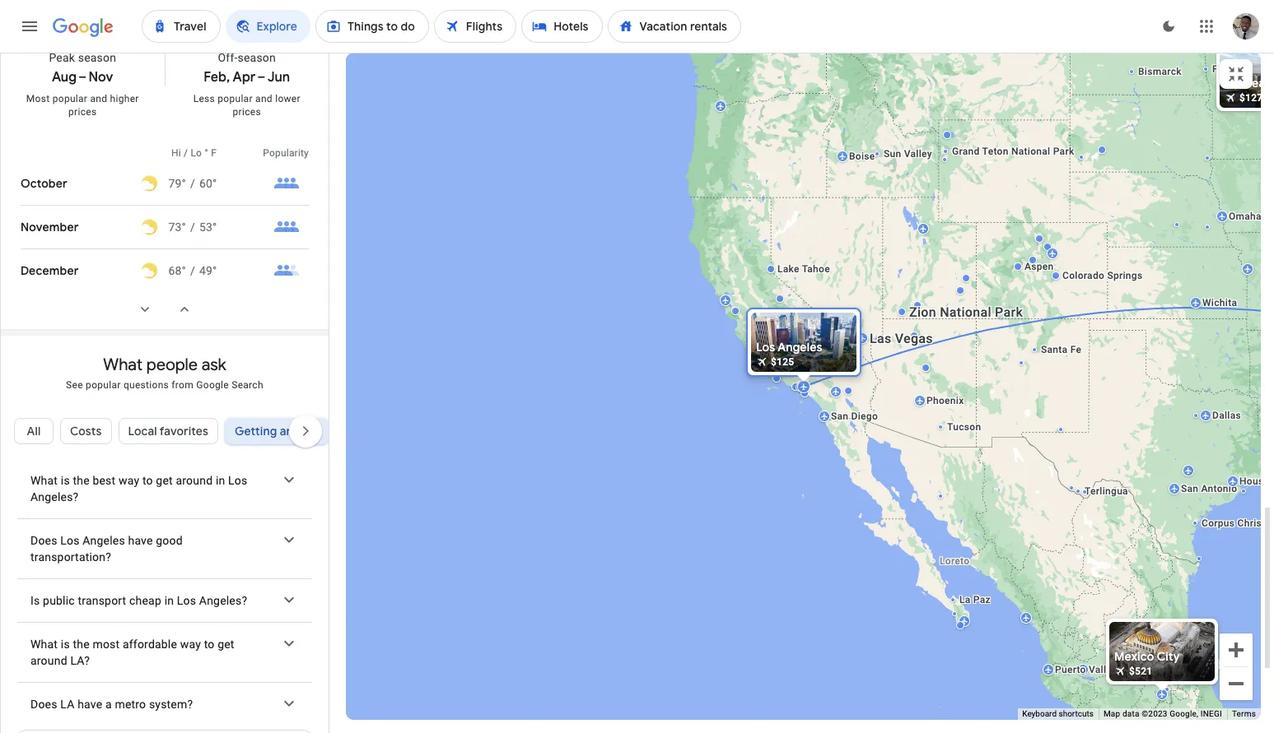 Task type: describe. For each thing, give the bounding box(es) containing it.
get inside what is the best way to get around in los angeles?
[[156, 474, 173, 487]]

lake
[[777, 263, 799, 275]]

system?
[[149, 698, 193, 711]]

1 vertical spatial park
[[995, 304, 1023, 320]]

most
[[93, 638, 120, 651]]

change appearance image
[[1149, 7, 1189, 46]]

next month image
[[125, 290, 165, 329]]

around inside getting around 'button'
[[280, 424, 319, 439]]

grand teton national park
[[952, 145, 1074, 157]]

questions
[[123, 379, 169, 391]]

vegas
[[895, 331, 933, 346]]

angeles inside does los angeles have good transportation?
[[83, 534, 125, 547]]

does for does la have a metro system?
[[30, 698, 57, 711]]

popular for ask
[[86, 379, 121, 391]]

what is the best way to get around in los angeles?
[[30, 474, 247, 504]]

$127
[[1239, 92, 1263, 103]]

to inside the what is the most affordable way to get around la?
[[204, 638, 215, 651]]

what for what people ask see popular questions from google search
[[103, 355, 143, 375]]

/ for november
[[190, 220, 195, 234]]

corpus
[[1201, 518, 1235, 529]]

521 US dollars text field
[[1129, 666, 1152, 678]]

san for san diego
[[831, 411, 848, 422]]

keyboard shortcuts
[[1022, 710, 1094, 719]]

loading results progress bar
[[0, 53, 1274, 56]]

and inside 'peak season aug – nov most popular and higher prices'
[[90, 93, 107, 104]]

79°
[[168, 177, 186, 190]]

way inside the what is the most affordable way to get around la?
[[180, 638, 201, 651]]

busy image for november
[[273, 214, 300, 240]]

transportation?
[[30, 551, 111, 564]]

mexico
[[1114, 650, 1154, 664]]

terms
[[1232, 710, 1256, 719]]

paz
[[973, 594, 990, 606]]

does los angeles have good transportation?
[[30, 534, 183, 564]]

november
[[21, 220, 79, 234]]

season for aug – nov
[[78, 51, 116, 64]]

la
[[60, 698, 75, 711]]

december
[[21, 263, 79, 278]]

all
[[27, 424, 41, 439]]

bismarck
[[1138, 65, 1182, 77]]

la paz
[[959, 594, 990, 606]]

way inside what is the best way to get around in los angeles?
[[119, 474, 139, 487]]

1 horizontal spatial park
[[1053, 145, 1074, 157]]

san diego
[[831, 411, 878, 422]]

san for san miguel de allende
[[1138, 659, 1156, 671]]

/ for december
[[190, 264, 195, 277]]

get inside the what is the most affordable way to get around la?
[[218, 638, 234, 651]]

aug – nov
[[52, 69, 113, 85]]

what is the most affordable way to get around la? button
[[17, 623, 312, 683]]

tab list containing all
[[1, 412, 329, 468]]

peak season aug – nov most popular and higher prices
[[26, 51, 139, 117]]

terlingua
[[1084, 486, 1128, 497]]

the for most
[[73, 638, 90, 651]]

a
[[105, 698, 112, 711]]

73°
[[168, 220, 186, 234]]

busy image for october
[[273, 170, 300, 197]]

ask
[[202, 355, 226, 375]]

popular for aug – nov
[[52, 93, 88, 104]]

phoenix
[[926, 395, 964, 407]]

getting
[[235, 424, 277, 439]]

off-
[[218, 51, 238, 64]]

127 US dollars text field
[[1239, 92, 1263, 103]]

does for does los angeles have good transportation?
[[30, 534, 57, 547]]

san for san luis obispo
[[765, 353, 782, 365]]

san for san antonio
[[1181, 483, 1198, 495]]

sun valley
[[883, 148, 932, 159]]

does la have a metro system? button
[[17, 683, 312, 726]]

49°
[[199, 264, 217, 277]]

tahoe
[[802, 263, 830, 275]]

f
[[211, 147, 217, 159]]

1 vertical spatial national
[[940, 304, 991, 320]]

keyboard shortcuts button
[[1022, 709, 1094, 721]]

best
[[93, 474, 116, 487]]

costs
[[70, 424, 102, 439]]

all button
[[14, 412, 54, 451]]

metro
[[115, 698, 146, 711]]

cheap
[[129, 594, 161, 608]]

la?
[[70, 655, 90, 668]]

main menu image
[[20, 16, 40, 36]]

somewhat busy image
[[273, 258, 300, 284]]

angeles inside map "region"
[[777, 340, 822, 355]]

fargo
[[1212, 63, 1239, 75]]

and inside off-season feb, apr – jun less popular and lower prices
[[255, 93, 273, 104]]

next image
[[286, 412, 325, 451]]

angeles? inside is public transport cheap in los angeles? dropdown button
[[199, 594, 247, 608]]

corpus christi
[[1201, 518, 1268, 529]]

local favorites
[[128, 424, 208, 439]]

what for what is the most affordable way to get around la?
[[30, 638, 58, 651]]

los inside map "region"
[[756, 340, 775, 355]]

79° / 60°
[[168, 177, 217, 190]]

los inside does los angeles have good transportation?
[[60, 534, 80, 547]]

fe
[[1070, 344, 1081, 355]]

getting around button
[[225, 412, 328, 451]]

(united
[[114, 707, 154, 722]]

local
[[128, 424, 157, 439]]

apr – jun
[[233, 69, 290, 85]]

houston
[[1239, 476, 1274, 487]]

feb,
[[204, 69, 230, 85]]

keyboard
[[1022, 710, 1057, 719]]

colorado springs
[[1062, 270, 1143, 281]]

de
[[1193, 659, 1204, 671]]

english
[[72, 707, 111, 722]]

most
[[26, 93, 50, 104]]

what is the most affordable way to get around la?
[[30, 638, 234, 668]]

terms link
[[1232, 710, 1256, 719]]

map data ©2023 google, inegi
[[1104, 710, 1222, 719]]

google
[[196, 379, 229, 391]]

0 horizontal spatial have
[[78, 698, 102, 711]]

las vegas
[[869, 331, 933, 346]]

is
[[30, 594, 40, 608]]

los right cheap
[[177, 594, 196, 608]]

states)
[[156, 707, 195, 722]]

to inside what is the best way to get around in los angeles?
[[142, 474, 153, 487]]

la
[[959, 594, 970, 606]]



Task type: vqa. For each thing, say whether or not it's contained in the screenshot.
VIEW SMALLER MAP image
yes



Task type: locate. For each thing, give the bounding box(es) containing it.
popular inside 'peak season aug – nov most popular and higher prices'
[[52, 93, 88, 104]]

0 vertical spatial angeles
[[777, 340, 822, 355]]

0 vertical spatial around
[[280, 424, 319, 439]]

los down getting
[[228, 474, 247, 487]]

is inside what is the best way to get around in los angeles?
[[61, 474, 70, 487]]

is for most
[[61, 638, 70, 651]]

1 horizontal spatial way
[[180, 638, 201, 651]]

los inside what is the best way to get around in los angeles?
[[228, 474, 247, 487]]

1 vertical spatial around
[[176, 474, 213, 487]]

0 vertical spatial to
[[142, 474, 153, 487]]

68°
[[168, 264, 186, 277]]

region containing what is the best way to get around in los angeles?
[[1, 459, 329, 726]]

is
[[61, 474, 70, 487], [61, 638, 70, 651]]

prices inside off-season feb, apr – jun less popular and lower prices
[[233, 106, 261, 117]]

prices inside 'peak season aug – nov most popular and higher prices'
[[68, 106, 97, 117]]

1 vertical spatial in
[[164, 594, 174, 608]]

previous month image
[[165, 290, 204, 329]]

1 horizontal spatial in
[[216, 474, 225, 487]]

colorado
[[1062, 270, 1104, 281]]

popular inside what people ask see popular questions from google search
[[86, 379, 121, 391]]

partly cloudy image
[[141, 262, 157, 279]]

and down apr – jun
[[255, 93, 273, 104]]

valley
[[904, 148, 932, 159]]

popular inside off-season feb, apr – jun less popular and lower prices
[[218, 93, 253, 104]]

affordable
[[123, 638, 177, 651]]

have left good
[[128, 534, 153, 547]]

what inside what is the best way to get around in los angeles?
[[30, 474, 58, 487]]

data
[[1123, 710, 1140, 719]]

0 vertical spatial in
[[216, 474, 225, 487]]

boise
[[849, 150, 875, 162]]

san luis obispo
[[765, 353, 840, 365]]

allende
[[1207, 659, 1242, 671]]

0 vertical spatial partly cloudy image
[[141, 175, 157, 192]]

0 horizontal spatial angeles
[[83, 534, 125, 547]]

partly cloudy image left 79°
[[141, 175, 157, 192]]

tucson
[[947, 421, 981, 433]]

what inside what people ask see popular questions from google search
[[103, 355, 143, 375]]

season up apr – jun
[[238, 51, 276, 64]]

national
[[1011, 145, 1050, 157], [940, 304, 991, 320]]

0 vertical spatial angeles?
[[30, 491, 79, 504]]

what down is
[[30, 638, 58, 651]]

2 partly cloudy image from the top
[[141, 219, 157, 235]]

and left higher
[[90, 93, 107, 104]]

partly cloudy image left the 73°
[[141, 219, 157, 235]]

from
[[172, 379, 194, 391]]

does left 'la'
[[30, 698, 57, 711]]

/ for october
[[190, 177, 195, 190]]

1 vertical spatial way
[[180, 638, 201, 651]]

1 does from the top
[[30, 534, 57, 547]]

0 vertical spatial have
[[128, 534, 153, 547]]

angeles up 125 us dollars text field
[[777, 340, 822, 355]]

get down local favorites
[[156, 474, 173, 487]]

0 horizontal spatial to
[[142, 474, 153, 487]]

the
[[73, 474, 90, 487], [73, 638, 90, 651]]

popular down feb,
[[218, 93, 253, 104]]

/ left the 53°
[[190, 220, 195, 234]]

1 is from the top
[[61, 474, 70, 487]]

is left "most"
[[61, 638, 70, 651]]

san left luis
[[765, 353, 782, 365]]

popular
[[52, 93, 88, 104], [218, 93, 253, 104], [86, 379, 121, 391]]

local favorites button
[[118, 412, 218, 451]]

san left city
[[1138, 659, 1156, 671]]

to right best
[[142, 474, 153, 487]]

0 vertical spatial the
[[73, 474, 90, 487]]

season inside 'peak season aug – nov most popular and higher prices'
[[78, 51, 116, 64]]

omaha
[[1229, 210, 1261, 222]]

1 the from the top
[[73, 474, 90, 487]]

does la have a metro system?
[[30, 698, 193, 711]]

san
[[765, 353, 782, 365], [831, 411, 848, 422], [1181, 483, 1198, 495], [1138, 659, 1156, 671]]

what up questions in the bottom of the page
[[103, 355, 143, 375]]

73° / 53°
[[168, 220, 217, 234]]

season inside off-season feb, apr – jun less popular and lower prices
[[238, 51, 276, 64]]

53°
[[199, 220, 217, 234]]

1 vertical spatial is
[[61, 638, 70, 651]]

angeles? right cheap
[[199, 594, 247, 608]]

busy image up somewhat busy icon
[[273, 214, 300, 240]]

way right affordable
[[180, 638, 201, 651]]

around down 'favorites'
[[176, 474, 213, 487]]

1 vertical spatial busy image
[[273, 214, 300, 240]]

1 vertical spatial have
[[78, 698, 102, 711]]

miguel
[[1158, 659, 1190, 671]]

have left a
[[78, 698, 102, 711]]

santa fe
[[1041, 344, 1081, 355]]

san miguel de allende
[[1138, 659, 1242, 671]]

angeles
[[777, 340, 822, 355], [83, 534, 125, 547]]

/ right 68°
[[190, 264, 195, 277]]

0 vertical spatial is
[[61, 474, 70, 487]]

1 vertical spatial does
[[30, 698, 57, 711]]

what down all button
[[30, 474, 58, 487]]

1 horizontal spatial to
[[204, 638, 215, 651]]

1 horizontal spatial and
[[255, 93, 273, 104]]

0 horizontal spatial season
[[78, 51, 116, 64]]

0 horizontal spatial angeles?
[[30, 491, 79, 504]]

tab list
[[1, 412, 329, 468]]

1 horizontal spatial get
[[218, 638, 234, 651]]

2 horizontal spatial around
[[280, 424, 319, 439]]

view smaller map image
[[1227, 64, 1246, 84]]

diego
[[851, 411, 878, 422]]

does
[[30, 534, 57, 547], [30, 698, 57, 711]]

1 partly cloudy image from the top
[[141, 175, 157, 192]]

mexico city
[[1114, 650, 1180, 664]]

english (united states)
[[72, 707, 195, 722]]

1 busy image from the top
[[273, 170, 300, 197]]

1 horizontal spatial prices
[[233, 106, 261, 117]]

1 vertical spatial the
[[73, 638, 90, 651]]

teton
[[982, 145, 1008, 157]]

inegi
[[1201, 710, 1222, 719]]

1 and from the left
[[90, 93, 107, 104]]

zion national park
[[909, 304, 1023, 320]]

1 season from the left
[[78, 51, 116, 64]]

and
[[90, 93, 107, 104], [255, 93, 273, 104]]

/ right hi
[[184, 147, 188, 159]]

in inside what is the best way to get around in los angeles?
[[216, 474, 225, 487]]

lower
[[275, 93, 301, 104]]

is left best
[[61, 474, 70, 487]]

san antonio
[[1181, 483, 1237, 495]]

what people ask see popular questions from google search
[[66, 355, 263, 391]]

around inside the what is the most affordable way to get around la?
[[30, 655, 67, 668]]

english (united states) button
[[41, 701, 208, 727]]

angeles? up transportation?
[[30, 491, 79, 504]]

1 vertical spatial partly cloudy image
[[141, 219, 157, 235]]

0 horizontal spatial around
[[30, 655, 67, 668]]

0 horizontal spatial in
[[164, 594, 174, 608]]

the inside what is the best way to get around in los angeles?
[[73, 474, 90, 487]]

60°
[[199, 177, 217, 190]]

prices
[[68, 106, 97, 117], [233, 106, 261, 117]]

springs
[[1107, 270, 1143, 281]]

prices down apr – jun
[[233, 106, 261, 117]]

1 vertical spatial angeles?
[[199, 594, 247, 608]]

1 vertical spatial to
[[204, 638, 215, 651]]

2 vertical spatial what
[[30, 638, 58, 651]]

people
[[146, 355, 198, 375]]

what for what is the best way to get around in los angeles?
[[30, 474, 58, 487]]

off-season feb, apr – jun less popular and lower prices
[[193, 51, 301, 117]]

around right getting
[[280, 424, 319, 439]]

costs button
[[60, 412, 112, 451]]

what
[[103, 355, 143, 375], [30, 474, 58, 487], [30, 638, 58, 651]]

season
[[78, 51, 116, 64], [238, 51, 276, 64]]

have
[[128, 534, 153, 547], [78, 698, 102, 711]]

national right zion
[[940, 304, 991, 320]]

is inside the what is the most affordable way to get around la?
[[61, 638, 70, 651]]

is public transport cheap in los angeles? button
[[17, 580, 312, 622]]

los up transportation?
[[60, 534, 80, 547]]

national right teton
[[1011, 145, 1050, 157]]

higher
[[110, 93, 139, 104]]

los angeles
[[756, 340, 822, 355]]

0 vertical spatial national
[[1011, 145, 1050, 157]]

in right cheap
[[164, 594, 174, 608]]

does up transportation?
[[30, 534, 57, 547]]

1 horizontal spatial have
[[128, 534, 153, 547]]

1 vertical spatial angeles
[[83, 534, 125, 547]]

wichita
[[1202, 297, 1237, 308]]

map
[[1104, 710, 1121, 719]]

search
[[232, 379, 263, 391]]

the left best
[[73, 474, 90, 487]]

the inside the what is the most affordable way to get around la?
[[73, 638, 90, 651]]

2 does from the top
[[30, 698, 57, 711]]

0 horizontal spatial and
[[90, 93, 107, 104]]

/ right 79°
[[190, 177, 195, 190]]

good
[[156, 534, 183, 547]]

around left la?
[[30, 655, 67, 668]]

city
[[1157, 650, 1180, 664]]

1 vertical spatial what
[[30, 474, 58, 487]]

is public transport cheap in los angeles?
[[30, 594, 247, 608]]

2 the from the top
[[73, 638, 90, 651]]

partly cloudy image for november
[[141, 219, 157, 235]]

does los angeles have good transportation? button
[[17, 519, 312, 579]]

125 US dollars text field
[[771, 356, 794, 368]]

0 horizontal spatial get
[[156, 474, 173, 487]]

1 horizontal spatial around
[[176, 474, 213, 487]]

2 is from the top
[[61, 638, 70, 651]]

around inside what is the best way to get around in los angeles?
[[176, 474, 213, 487]]

2 season from the left
[[238, 51, 276, 64]]

season for feb,
[[238, 51, 276, 64]]

0 horizontal spatial prices
[[68, 106, 97, 117]]

the for best
[[73, 474, 90, 487]]

°
[[205, 147, 208, 159]]

$521
[[1129, 666, 1152, 678]]

busy image down popularity
[[273, 170, 300, 197]]

zion
[[909, 304, 936, 320]]

way right best
[[119, 474, 139, 487]]

what inside the what is the most affordable way to get around la?
[[30, 638, 58, 651]]

does inside does los angeles have good transportation?
[[30, 534, 57, 547]]

to right affordable
[[204, 638, 215, 651]]

2 vertical spatial around
[[30, 655, 67, 668]]

0 vertical spatial does
[[30, 534, 57, 547]]

1 prices from the left
[[68, 106, 97, 117]]

get down is public transport cheap in los angeles? dropdown button
[[218, 638, 234, 651]]

prices down aug – nov
[[68, 106, 97, 117]]

2 prices from the left
[[233, 106, 261, 117]]

68° / 49°
[[168, 264, 217, 277]]

antonio
[[1201, 483, 1237, 495]]

2 busy image from the top
[[273, 214, 300, 240]]

1 horizontal spatial national
[[1011, 145, 1050, 157]]

is for best
[[61, 474, 70, 487]]

san left diego
[[831, 411, 848, 422]]

partly cloudy image
[[141, 175, 157, 192], [141, 219, 157, 235]]

0 horizontal spatial way
[[119, 474, 139, 487]]

puerto vallarta
[[1055, 664, 1125, 676]]

transport
[[78, 594, 126, 608]]

busy image
[[273, 170, 300, 197], [273, 214, 300, 240]]

0 vertical spatial park
[[1053, 145, 1074, 157]]

0 vertical spatial way
[[119, 474, 139, 487]]

hi / lo ° f
[[171, 147, 217, 159]]

to
[[142, 474, 153, 487], [204, 638, 215, 651]]

0 vertical spatial what
[[103, 355, 143, 375]]

aspen
[[1024, 261, 1054, 272]]

angeles? inside what is the best way to get around in los angeles?
[[30, 491, 79, 504]]

0 horizontal spatial park
[[995, 304, 1023, 320]]

getting around
[[235, 424, 319, 439]]

season up aug – nov
[[78, 51, 116, 64]]

0 vertical spatial get
[[156, 474, 173, 487]]

$125
[[771, 356, 794, 368]]

0 horizontal spatial national
[[940, 304, 991, 320]]

lake tahoe
[[777, 263, 830, 275]]

partly cloudy image for october
[[141, 175, 157, 192]]

popular down aug – nov
[[52, 93, 88, 104]]

popular right see
[[86, 379, 121, 391]]

los up $125
[[756, 340, 775, 355]]

in down local favorites button
[[216, 474, 225, 487]]

1 vertical spatial get
[[218, 638, 234, 651]]

map region
[[279, 12, 1274, 734]]

the up la?
[[73, 638, 90, 651]]

1 horizontal spatial angeles
[[777, 340, 822, 355]]

have inside does los angeles have good transportation?
[[128, 534, 153, 547]]

sun
[[883, 148, 901, 159]]

loreto
[[939, 556, 969, 567]]

1 horizontal spatial angeles?
[[199, 594, 247, 608]]

region
[[1, 459, 329, 726]]

1 horizontal spatial season
[[238, 51, 276, 64]]

2 and from the left
[[255, 93, 273, 104]]

santa
[[1041, 344, 1067, 355]]

0 vertical spatial busy image
[[273, 170, 300, 197]]

angeles up transportation?
[[83, 534, 125, 547]]

san left antonio in the right of the page
[[1181, 483, 1198, 495]]



